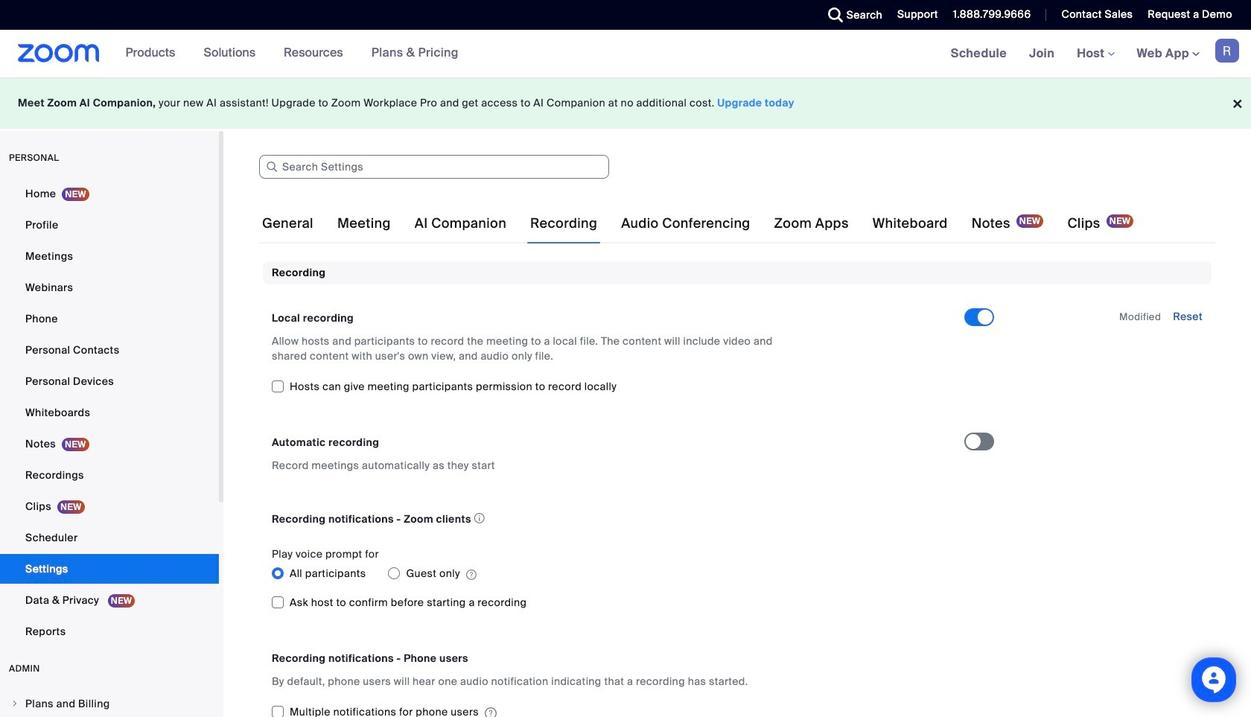 Task type: vqa. For each thing, say whether or not it's contained in the screenshot.
BE
no



Task type: locate. For each thing, give the bounding box(es) containing it.
option group inside recording element
[[272, 562, 965, 586]]

meetings navigation
[[940, 30, 1252, 78]]

application inside recording element
[[272, 509, 951, 529]]

option group
[[272, 562, 965, 586]]

zoom logo image
[[18, 44, 100, 63]]

menu item
[[0, 690, 219, 718]]

application
[[272, 509, 951, 529]]

banner
[[0, 30, 1252, 78]]

learn more about guest only image
[[466, 569, 477, 582]]

tabs of my account settings page tab list
[[259, 203, 1137, 244]]

recording element
[[263, 262, 1212, 718]]

personal menu menu
[[0, 179, 219, 648]]

footer
[[0, 77, 1252, 129]]



Task type: describe. For each thing, give the bounding box(es) containing it.
profile picture image
[[1216, 39, 1240, 63]]

learn more about multiple notifications for phone users image
[[485, 707, 497, 718]]

info outline image
[[474, 509, 485, 529]]

product information navigation
[[114, 30, 470, 77]]

right image
[[10, 700, 19, 709]]

Search Settings text field
[[259, 155, 609, 179]]



